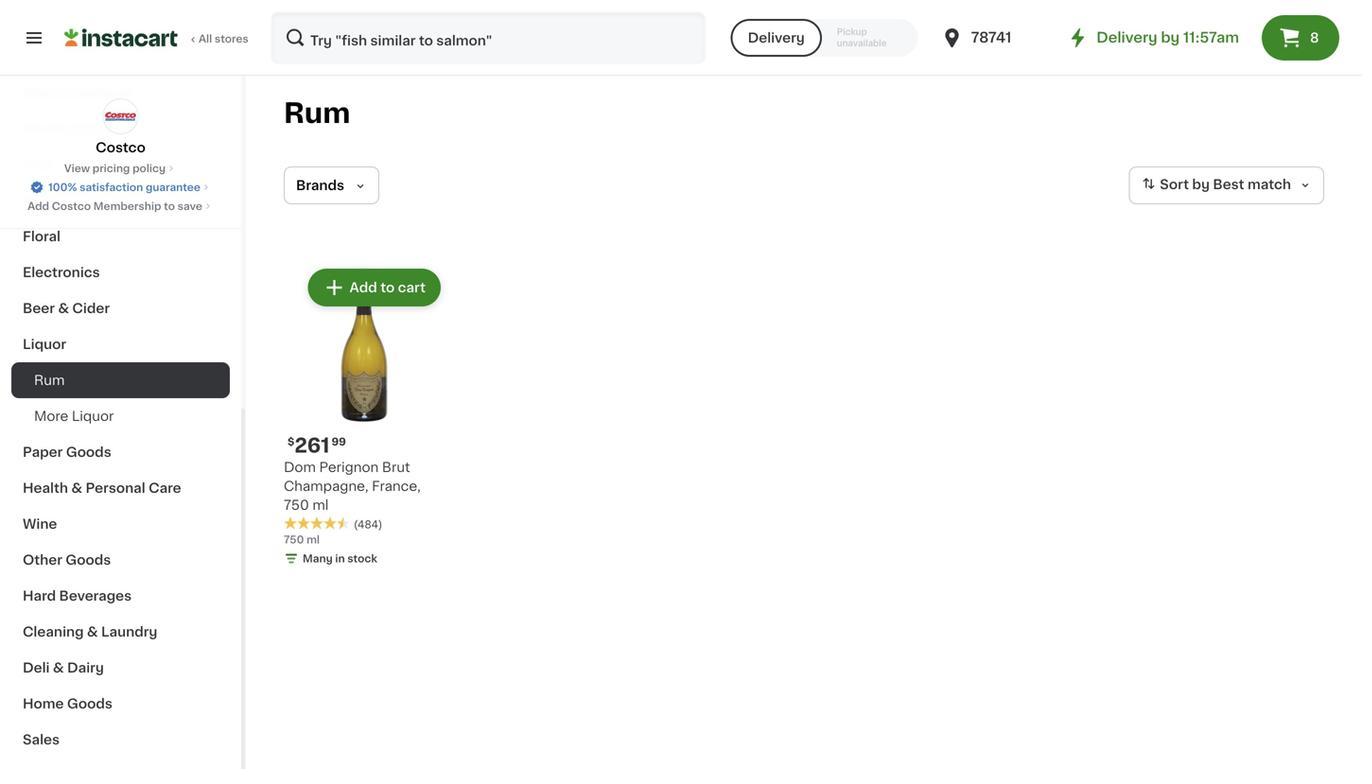 Task type: describe. For each thing, give the bounding box(es) containing it.
cleaning & laundry link
[[11, 614, 230, 650]]

perignon
[[319, 461, 379, 474]]

view pricing policy link
[[64, 161, 177, 176]]

hard beverages link
[[11, 578, 230, 614]]

& for beer
[[58, 302, 69, 315]]

stock
[[348, 554, 377, 564]]

liquor link
[[11, 326, 230, 362]]

pets link
[[11, 147, 230, 183]]

Best match Sort by field
[[1129, 167, 1325, 204]]

brut
[[382, 461, 410, 474]]

home goods link
[[11, 686, 230, 722]]

hard beverages
[[23, 590, 132, 603]]

& for meat
[[61, 86, 72, 99]]

costco link
[[96, 98, 146, 157]]

beer & cider link
[[11, 291, 230, 326]]

to inside button
[[381, 281, 395, 294]]

78741 button
[[941, 11, 1055, 64]]

to inside 'link'
[[164, 201, 175, 211]]

all stores link
[[64, 11, 250, 64]]

0 horizontal spatial rum
[[34, 374, 65, 387]]

seafood
[[75, 86, 132, 99]]

0 vertical spatial rum
[[284, 100, 350, 127]]

cleaning
[[23, 625, 84, 639]]

beverages
[[59, 590, 132, 603]]

membership
[[93, 201, 161, 211]]

paper goods
[[23, 446, 111, 459]]

electronics link
[[11, 255, 230, 291]]

snacks & candy
[[23, 122, 135, 135]]

france,
[[372, 480, 421, 493]]

save
[[178, 201, 202, 211]]

goods for other goods
[[66, 554, 111, 567]]

all stores
[[199, 34, 249, 44]]

deli
[[23, 661, 50, 675]]

meat & seafood
[[23, 86, 132, 99]]

$ 261 99
[[288, 436, 346, 456]]

home goods
[[23, 697, 113, 711]]

pets
[[23, 158, 53, 171]]

goods for home goods
[[67, 697, 113, 711]]

many in stock
[[303, 554, 377, 564]]

paper goods link
[[11, 434, 230, 470]]

sort
[[1160, 178, 1189, 191]]

ml inside dom perignon brut champagne, france, 750 ml
[[313, 499, 329, 512]]

add costco membership to save
[[28, 201, 202, 211]]

paper
[[23, 446, 63, 459]]

costco inside "add costco membership to save" 'link'
[[52, 201, 91, 211]]

snacks
[[23, 122, 72, 135]]

snacks & candy link
[[11, 111, 230, 147]]

other
[[23, 554, 62, 567]]

99
[[332, 437, 346, 447]]

delivery by 11:57am link
[[1067, 26, 1240, 49]]

dairy
[[67, 661, 104, 675]]

champagne,
[[284, 480, 369, 493]]

sort by
[[1160, 178, 1210, 191]]

beer & cider
[[23, 302, 110, 315]]

& for deli
[[53, 661, 64, 675]]

baby
[[23, 194, 58, 207]]

other goods
[[23, 554, 111, 567]]

add for add to cart
[[350, 281, 377, 294]]

dom perignon brut champagne, france, 750 ml
[[284, 461, 421, 512]]

candy
[[90, 122, 135, 135]]

floral link
[[11, 219, 230, 255]]

floral
[[23, 230, 61, 243]]

more liquor
[[34, 410, 114, 423]]

product group
[[284, 265, 445, 570]]

delivery button
[[731, 19, 822, 57]]

best match
[[1213, 178, 1292, 191]]



Task type: vqa. For each thing, say whether or not it's contained in the screenshot.
Petco Vital Care
no



Task type: locate. For each thing, give the bounding box(es) containing it.
750 inside dom perignon brut champagne, france, 750 ml
[[284, 499, 309, 512]]

rum link
[[11, 362, 230, 398]]

1 vertical spatial by
[[1193, 178, 1210, 191]]

rum up brands
[[284, 100, 350, 127]]

261
[[295, 436, 330, 456]]

1 vertical spatial goods
[[66, 554, 111, 567]]

1 750 from the top
[[284, 499, 309, 512]]

& right health
[[71, 482, 82, 495]]

delivery for delivery by 11:57am
[[1097, 31, 1158, 44]]

home
[[23, 697, 64, 711]]

0 horizontal spatial by
[[1161, 31, 1180, 44]]

delivery
[[1097, 31, 1158, 44], [748, 31, 805, 44]]

& right beer
[[58, 302, 69, 315]]

goods down dairy
[[67, 697, 113, 711]]

1 horizontal spatial by
[[1193, 178, 1210, 191]]

goods up beverages
[[66, 554, 111, 567]]

& down beverages
[[87, 625, 98, 639]]

100% satisfaction guarantee button
[[29, 176, 212, 195]]

1 horizontal spatial delivery
[[1097, 31, 1158, 44]]

100%
[[48, 182, 77, 193]]

stores
[[215, 34, 249, 44]]

brands button
[[284, 167, 379, 204]]

deli & dairy
[[23, 661, 104, 675]]

liquor down beer
[[23, 338, 66, 351]]

add
[[28, 201, 49, 211], [350, 281, 377, 294]]

0 horizontal spatial to
[[164, 201, 175, 211]]

sales link
[[11, 722, 230, 758]]

ml up many
[[307, 535, 320, 545]]

meat
[[23, 86, 58, 99]]

750
[[284, 499, 309, 512], [284, 535, 304, 545]]

0 vertical spatial to
[[164, 201, 175, 211]]

satisfaction
[[80, 182, 143, 193]]

policy
[[133, 163, 166, 174]]

add inside 'link'
[[28, 201, 49, 211]]

personal
[[86, 482, 145, 495]]

by right sort
[[1193, 178, 1210, 191]]

costco down candy
[[96, 141, 146, 154]]

baby link
[[11, 183, 230, 219]]

11:57am
[[1184, 31, 1240, 44]]

100% satisfaction guarantee
[[48, 182, 201, 193]]

0 vertical spatial ml
[[313, 499, 329, 512]]

pricing
[[92, 163, 130, 174]]

Search field
[[273, 13, 705, 62]]

(484)
[[354, 520, 383, 530]]

2 750 from the top
[[284, 535, 304, 545]]

0 horizontal spatial liquor
[[23, 338, 66, 351]]

hard
[[23, 590, 56, 603]]

to down guarantee
[[164, 201, 175, 211]]

deli & dairy link
[[11, 650, 230, 686]]

add left cart
[[350, 281, 377, 294]]

by for sort
[[1193, 178, 1210, 191]]

1 vertical spatial ml
[[307, 535, 320, 545]]

care
[[149, 482, 181, 495]]

laundry
[[101, 625, 157, 639]]

750 up 750 ml
[[284, 499, 309, 512]]

to
[[164, 201, 175, 211], [381, 281, 395, 294]]

& for snacks
[[75, 122, 86, 135]]

add costco membership to save link
[[28, 199, 214, 214]]

instacart logo image
[[64, 26, 178, 49]]

1 vertical spatial to
[[381, 281, 395, 294]]

1 vertical spatial rum
[[34, 374, 65, 387]]

wine link
[[11, 506, 230, 542]]

wine
[[23, 518, 57, 531]]

cleaning & laundry
[[23, 625, 157, 639]]

guarantee
[[146, 182, 201, 193]]

many
[[303, 554, 333, 564]]

add inside button
[[350, 281, 377, 294]]

1 vertical spatial 750
[[284, 535, 304, 545]]

1 vertical spatial liquor
[[72, 410, 114, 423]]

& for health
[[71, 482, 82, 495]]

cider
[[72, 302, 110, 315]]

750 up many
[[284, 535, 304, 545]]

health & personal care link
[[11, 470, 230, 506]]

costco logo image
[[103, 98, 139, 134]]

None search field
[[271, 11, 707, 64]]

in
[[335, 554, 345, 564]]

costco down 100%
[[52, 201, 91, 211]]

by left the 11:57am
[[1161, 31, 1180, 44]]

view pricing policy
[[64, 163, 166, 174]]

goods
[[66, 446, 111, 459], [66, 554, 111, 567], [67, 697, 113, 711]]

1 horizontal spatial costco
[[96, 141, 146, 154]]

rum
[[284, 100, 350, 127], [34, 374, 65, 387]]

750 ml
[[284, 535, 320, 545]]

more
[[34, 410, 68, 423]]

health & personal care
[[23, 482, 181, 495]]

& right meat
[[61, 86, 72, 99]]

1 horizontal spatial rum
[[284, 100, 350, 127]]

0 horizontal spatial delivery
[[748, 31, 805, 44]]

delivery for delivery
[[748, 31, 805, 44]]

delivery inside button
[[748, 31, 805, 44]]

1 vertical spatial costco
[[52, 201, 91, 211]]

service type group
[[731, 19, 918, 57]]

cart
[[398, 281, 426, 294]]

goods up health & personal care
[[66, 446, 111, 459]]

add for add costco membership to save
[[28, 201, 49, 211]]

liquor right more
[[72, 410, 114, 423]]

& left candy
[[75, 122, 86, 135]]

8 button
[[1262, 15, 1340, 61]]

all
[[199, 34, 212, 44]]

best
[[1213, 178, 1245, 191]]

2 vertical spatial goods
[[67, 697, 113, 711]]

add to cart button
[[310, 271, 439, 305]]

to left cart
[[381, 281, 395, 294]]

78741
[[971, 31, 1012, 44]]

dom
[[284, 461, 316, 474]]

health
[[23, 482, 68, 495]]

beer
[[23, 302, 55, 315]]

electronics
[[23, 266, 100, 279]]

0 vertical spatial 750
[[284, 499, 309, 512]]

1 horizontal spatial liquor
[[72, 410, 114, 423]]

0 vertical spatial add
[[28, 201, 49, 211]]

add up the floral
[[28, 201, 49, 211]]

costco
[[96, 141, 146, 154], [52, 201, 91, 211]]

0 vertical spatial costco
[[96, 141, 146, 154]]

1 horizontal spatial add
[[350, 281, 377, 294]]

0 vertical spatial goods
[[66, 446, 111, 459]]

by
[[1161, 31, 1180, 44], [1193, 178, 1210, 191]]

0 horizontal spatial costco
[[52, 201, 91, 211]]

8
[[1311, 31, 1320, 44]]

rum up more
[[34, 374, 65, 387]]

brands
[[296, 179, 344, 192]]

meat & seafood link
[[11, 75, 230, 111]]

ml down champagne,
[[313, 499, 329, 512]]

match
[[1248, 178, 1292, 191]]

add to cart
[[350, 281, 426, 294]]

1 vertical spatial add
[[350, 281, 377, 294]]

0 vertical spatial by
[[1161, 31, 1180, 44]]

delivery by 11:57am
[[1097, 31, 1240, 44]]

view
[[64, 163, 90, 174]]

liquor inside "link"
[[72, 410, 114, 423]]

0 vertical spatial liquor
[[23, 338, 66, 351]]

&
[[61, 86, 72, 99], [75, 122, 86, 135], [58, 302, 69, 315], [71, 482, 82, 495], [87, 625, 98, 639], [53, 661, 64, 675]]

& right deli
[[53, 661, 64, 675]]

goods for paper goods
[[66, 446, 111, 459]]

by inside field
[[1193, 178, 1210, 191]]

sales
[[23, 733, 60, 747]]

$
[[288, 437, 295, 447]]

0 horizontal spatial add
[[28, 201, 49, 211]]

1 horizontal spatial to
[[381, 281, 395, 294]]

& for cleaning
[[87, 625, 98, 639]]

by for delivery
[[1161, 31, 1180, 44]]

more liquor link
[[11, 398, 230, 434]]



